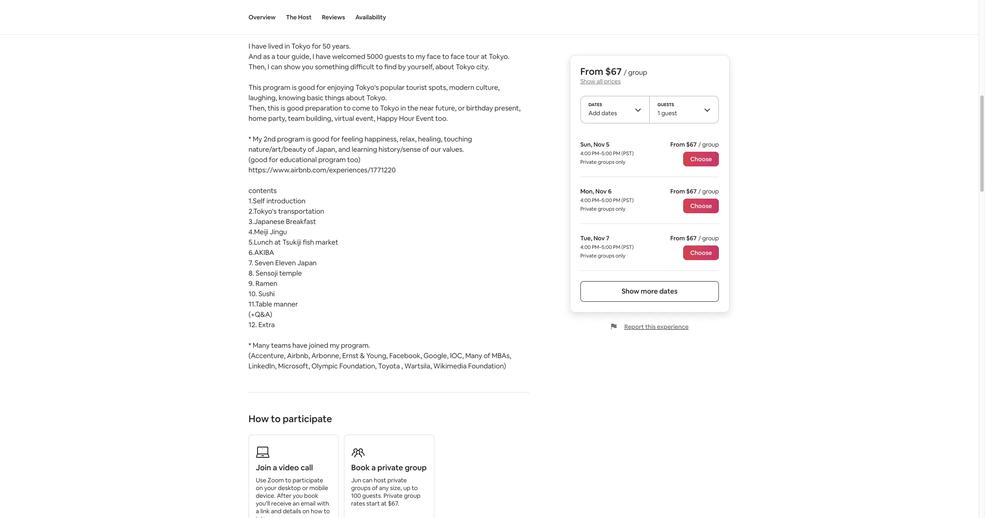 Task type: describe. For each thing, give the bounding box(es) containing it.
at inside contents 1.self introduction 2.tokyo's transportation 3.japanese breakfast 4.meiji jingu 5.lunch at tsukiji fish market 6.akiba 7. seven eleven japan 8. sensoji temple 9. ramen 10. sushi 11.table manner (+q&a) 12. extra
[[274, 238, 281, 247]]

(accenture,
[[249, 351, 285, 360]]

something
[[315, 62, 349, 71]]

overview button
[[249, 0, 276, 34]]

event,
[[356, 114, 375, 123]]

then, inside 'i have lived in tokyo for 50 years. and as a tour guide, i have welcomed 5000 guests to my face to face tour at tokyo. then, i can show you something difficult to find by yourself, about tokyo city.'
[[249, 62, 266, 71]]

groups for private
[[351, 484, 371, 492]]

event
[[416, 114, 434, 123]]

0 vertical spatial on
[[256, 484, 263, 492]]

up
[[403, 484, 410, 492]]

japan
[[297, 258, 317, 267]]

a inside the book a private group jun can host private groups of any size, up to 100 guests. private group rates start at $67.
[[372, 463, 376, 473]]

tue, nov 7 4:00 pm–5:00 pm (pst) private groups only
[[580, 234, 634, 259]]

culture, inside this program is good for enjoying tokyo's popular tourist spots, modern culture, laughing, knowing basic things about tokyo. then, this is good preparation to come to tokyo in the near future, or birthday present, home party, team building,  virtual event, happy hour event too.
[[476, 83, 500, 92]]

team
[[288, 114, 305, 123]]

2nd
[[264, 135, 276, 144]]

9.
[[249, 279, 254, 288]]

3.japanese
[[249, 217, 284, 226]]

facebook,
[[389, 351, 422, 360]]

sensoji
[[256, 269, 278, 278]]

report this experience button
[[611, 323, 689, 331]]

with
[[317, 500, 329, 507]]

2 horizontal spatial i
[[313, 52, 314, 61]]

wartsila,
[[405, 362, 432, 371]]

in inside this program is good for enjoying tokyo's popular tourist spots, modern culture, laughing, knowing basic things about tokyo. then, this is good preparation to come to tokyo in the near future, or birthday present, home party, team building,  virtual event, happy hour event too.
[[401, 104, 406, 113]]

1 vertical spatial good
[[287, 104, 304, 113]]

relax,
[[400, 135, 417, 144]]

a right join
[[273, 463, 277, 473]]

(pst) for 7
[[622, 244, 634, 251]]

2.tokyo's
[[249, 207, 277, 216]]

participate inside join a video call use zoom to participate on your desktop or mobile device. after you book you'll receive an email with a link and details on how to join.
[[293, 476, 323, 484]]

book
[[304, 492, 318, 500]]

too)
[[347, 155, 360, 164]]

eleven
[[275, 258, 296, 267]]

at inside 'i have lived in tokyo for 50 years. and as a tour guide, i have welcomed 5000 guests to my face to face tour at tokyo. then, i can show you something difficult to find by yourself, about tokyo city.'
[[481, 52, 487, 61]]

too. inside this program is good for enjoying tokyo's popular tourist spots, modern culture, laughing, knowing basic things about tokyo. then, this is good preparation to come to tokyo in the near future, or birthday present, home party, team building,  virtual event, happy hour event too.
[[435, 114, 448, 123]]

for up japan,
[[331, 135, 340, 144]]

welcomed
[[332, 52, 365, 61]]

zoom
[[268, 476, 284, 484]]

touching
[[444, 135, 472, 144]]

choose for 7
[[690, 249, 712, 257]]

0 vertical spatial tokyo
[[291, 42, 310, 51]]

japan,
[[316, 145, 337, 154]]

culture, inside though this program, you may come to know tokyo's tourist spots, modern culture, daily life, and sense of values too.
[[318, 21, 342, 30]]

only for mon, nov 6
[[616, 206, 625, 212]]

0 vertical spatial private
[[377, 463, 403, 473]]

of left japan,
[[308, 145, 314, 154]]

report this experience
[[624, 323, 689, 331]]

dates add dates
[[589, 102, 617, 117]]

choose link for 5
[[683, 152, 719, 166]]

about inside this program is good for enjoying tokyo's popular tourist spots, modern culture, laughing, knowing basic things about tokyo. then, this is good preparation to come to tokyo in the near future, or birthday present, home party, team building,  virtual event, happy hour event too.
[[346, 93, 365, 102]]

this program is good for enjoying tokyo's popular tourist spots, modern culture, laughing, knowing basic things about tokyo. then, this is good preparation to come to tokyo in the near future, or birthday present, home party, team building,  virtual event, happy hour event too.
[[249, 83, 521, 123]]

1 horizontal spatial i
[[268, 62, 269, 71]]

6.akiba
[[249, 248, 274, 257]]

1 vertical spatial show
[[622, 287, 639, 296]]

pm for 5
[[613, 150, 620, 157]]

microsoft,
[[278, 362, 310, 371]]

you inside 'i have lived in tokyo for 50 years. and as a tour guide, i have welcomed 5000 guests to my face to face tour at tokyo. then, i can show you something difficult to find by yourself, about tokyo city.'
[[302, 62, 313, 71]]

receive
[[271, 500, 291, 507]]

transportation
[[278, 207, 324, 216]]

1 horizontal spatial many
[[465, 351, 482, 360]]

difficult
[[350, 62, 374, 71]]

for down nature/art/beauty
[[269, 155, 278, 164]]

1 horizontal spatial is
[[292, 83, 297, 92]]

linkedin,
[[249, 362, 277, 371]]

more
[[641, 287, 658, 296]]

city.
[[476, 62, 489, 71]]

the host
[[286, 13, 312, 21]]

happiness,
[[365, 135, 398, 144]]

report
[[624, 323, 644, 331]]

desktop
[[278, 484, 301, 492]]

market
[[316, 238, 338, 247]]

tue,
[[580, 234, 592, 242]]

only for tue, nov 7
[[616, 252, 625, 259]]

daily
[[343, 21, 358, 30]]

things
[[325, 93, 345, 102]]

at inside the book a private group jun can host private groups of any size, up to 100 guests. private group rates start at $67.
[[381, 500, 387, 507]]

can inside 'i have lived in tokyo for 50 years. and as a tour guide, i have welcomed 5000 guests to my face to face tour at tokyo. then, i can show you something difficult to find by yourself, about tokyo city.'
[[271, 62, 282, 71]]

https://www.airbnb.com/experiences/1771220
[[249, 166, 396, 175]]

$67 for 6
[[686, 187, 697, 195]]

* for * many teams have joined my program. (accenture, airbnb, arbonne, ernst & young, facebook, google, ioc, many of mbas, linkedin, microsoft, olympic foundation, toyota , wartsila, wikimedia foundation)
[[249, 341, 251, 350]]

/ for 5
[[698, 141, 701, 148]]

mbas,
[[492, 351, 511, 360]]

then, inside this program is good for enjoying tokyo's popular tourist spots, modern culture, laughing, knowing basic things about tokyo. then, this is good preparation to come to tokyo in the near future, or birthday present, home party, team building,  virtual event, happy hour event too.
[[249, 104, 266, 113]]

you'll
[[256, 500, 270, 507]]

toyota
[[378, 362, 400, 371]]

tokyo's inside this program is good for enjoying tokyo's popular tourist spots, modern culture, laughing, knowing basic things about tokyo. then, this is good preparation to come to tokyo in the near future, or birthday present, home party, team building,  virtual event, happy hour event too.
[[355, 83, 379, 92]]

history/sense
[[379, 145, 421, 154]]

temple
[[279, 269, 302, 278]]

this for though
[[274, 11, 286, 20]]

2 vertical spatial program
[[318, 155, 346, 164]]

years.
[[332, 42, 351, 51]]

about inside 'i have lived in tokyo for 50 years. and as a tour guide, i have welcomed 5000 guests to my face to face tour at tokyo. then, i can show you something difficult to find by yourself, about tokyo city.'
[[435, 62, 454, 71]]

birthday
[[466, 104, 493, 113]]

dates for dates add dates
[[602, 109, 617, 117]]

from inside the from $67 / group show all prices
[[580, 65, 603, 77]]

0 horizontal spatial is
[[281, 104, 285, 113]]

8.
[[249, 269, 254, 278]]

1 vertical spatial on
[[302, 507, 309, 515]]

* my 2nd program is good for feeling happiness, relax, healing, touching nature/art/beauty of japan, and learning history/sense of our values. (good for educational program too) https://www.airbnb.com/experiences/1771220
[[249, 135, 472, 175]]

can inside the book a private group jun can host private groups of any size, up to 100 guests. private group rates start at $67.
[[363, 476, 373, 484]]

modern inside though this program, you may come to know tokyo's tourist spots, modern culture, daily life, and sense of values too.
[[291, 21, 317, 30]]

7
[[606, 234, 609, 242]]

from $67 / group for 6
[[670, 187, 719, 195]]

tourist inside though this program, you may come to know tokyo's tourist spots, modern culture, daily life, and sense of values too.
[[249, 21, 269, 30]]

guest
[[661, 109, 677, 117]]

near
[[420, 104, 434, 113]]

program,
[[287, 11, 317, 20]]

feeling
[[342, 135, 363, 144]]

host
[[374, 476, 386, 484]]

show
[[284, 62, 300, 71]]

rates
[[351, 500, 365, 507]]

,
[[401, 362, 403, 371]]

spots, inside though this program, you may come to know tokyo's tourist spots, modern culture, daily life, and sense of values too.
[[271, 21, 290, 30]]

(+q&a)
[[249, 310, 272, 319]]

introduction
[[266, 196, 306, 206]]

contents
[[249, 186, 277, 195]]

this inside this program is good for enjoying tokyo's popular tourist spots, modern culture, laughing, knowing basic things about tokyo. then, this is good preparation to come to tokyo in the near future, or birthday present, home party, team building,  virtual event, happy hour event too.
[[268, 104, 279, 113]]

details
[[283, 507, 301, 515]]

email
[[301, 500, 316, 507]]

life,
[[360, 21, 371, 30]]

1 vertical spatial have
[[316, 52, 331, 61]]

1 vertical spatial program
[[277, 135, 305, 144]]

after
[[277, 492, 291, 500]]

this for report
[[645, 323, 656, 331]]

book
[[351, 463, 370, 473]]

my inside 'i have lived in tokyo for 50 years. and as a tour guide, i have welcomed 5000 guests to my face to face tour at tokyo. then, i can show you something difficult to find by yourself, about tokyo city.'
[[416, 52, 425, 61]]

ernst
[[342, 351, 359, 360]]

(pst) for 5
[[622, 150, 634, 157]]

pm for 6
[[613, 197, 620, 204]]

tourist inside this program is good for enjoying tokyo's popular tourist spots, modern culture, laughing, knowing basic things about tokyo. then, this is good preparation to come to tokyo in the near future, or birthday present, home party, team building,  virtual event, happy hour event too.
[[406, 83, 427, 92]]

too. inside though this program, you may come to know tokyo's tourist spots, modern culture, daily life, and sense of values too.
[[435, 21, 447, 30]]

teams
[[271, 341, 291, 350]]

the
[[408, 104, 418, 113]]

$67 for 5
[[686, 141, 697, 148]]

0 horizontal spatial many
[[253, 341, 270, 350]]

pm–5:00 for 6
[[592, 197, 612, 204]]

come inside though this program, you may come to know tokyo's tourist spots, modern culture, daily life, and sense of values too.
[[346, 11, 364, 20]]

choose link for 7
[[683, 246, 719, 260]]

$67 inside the from $67 / group show all prices
[[605, 65, 622, 77]]

join
[[256, 463, 271, 473]]

book a private group jun can host private groups of any size, up to 100 guests. private group rates start at $67.
[[351, 463, 427, 507]]

0 vertical spatial good
[[298, 83, 315, 92]]

sushi
[[259, 289, 275, 298]]

or inside join a video call use zoom to participate on your desktop or mobile device. after you book you'll receive an email with a link and details on how to join.
[[302, 484, 308, 492]]

laughing,
[[249, 93, 277, 102]]

in inside 'i have lived in tokyo for 50 years. and as a tour guide, i have welcomed 5000 guests to my face to face tour at tokyo. then, i can show you something difficult to find by yourself, about tokyo city.'
[[285, 42, 290, 51]]

you inside join a video call use zoom to participate on your desktop or mobile device. after you book you'll receive an email with a link and details on how to join.
[[293, 492, 303, 500]]

availability button
[[355, 0, 386, 34]]



Task type: vqa. For each thing, say whether or not it's contained in the screenshot.
Disney+,
no



Task type: locate. For each thing, give the bounding box(es) containing it.
0 vertical spatial is
[[292, 83, 297, 92]]

for left 50
[[312, 42, 321, 51]]

come inside this program is good for enjoying tokyo's popular tourist spots, modern culture, laughing, knowing basic things about tokyo. then, this is good preparation to come to tokyo in the near future, or birthday present, home party, team building,  virtual event, happy hour event too.
[[352, 104, 370, 113]]

pm–5:00 for 7
[[592, 244, 612, 251]]

private left up
[[384, 492, 403, 500]]

1 vertical spatial choose link
[[683, 199, 719, 213]]

program inside this program is good for enjoying tokyo's popular tourist spots, modern culture, laughing, knowing basic things about tokyo. then, this is good preparation to come to tokyo in the near future, or birthday present, home party, team building,  virtual event, happy hour event too.
[[263, 83, 290, 92]]

about right yourself,
[[435, 62, 454, 71]]

3 choose from the top
[[690, 249, 712, 257]]

nov inside mon, nov 6 4:00 pm–5:00 pm (pst) private groups only
[[595, 187, 607, 195]]

1 horizontal spatial tourist
[[406, 83, 427, 92]]

nov left 5
[[594, 141, 605, 148]]

private inside tue, nov 7 4:00 pm–5:00 pm (pst) private groups only
[[580, 252, 597, 259]]

groups down 6
[[598, 206, 614, 212]]

choose for 5
[[690, 155, 712, 163]]

this right report in the right of the page
[[645, 323, 656, 331]]

device.
[[256, 492, 276, 500]]

in right lived
[[285, 42, 290, 51]]

2 pm from the top
[[613, 197, 620, 204]]

4:00 down tue,
[[580, 244, 591, 251]]

you inside though this program, you may come to know tokyo's tourist spots, modern culture, daily life, and sense of values too.
[[318, 11, 330, 20]]

only inside the sun, nov 5 4:00 pm–5:00 pm (pst) private groups only
[[616, 159, 625, 166]]

dates right more
[[659, 287, 678, 296]]

party,
[[268, 114, 287, 123]]

is up the knowing
[[292, 83, 297, 92]]

1 from $67 / group from the top
[[670, 141, 719, 148]]

seven
[[255, 258, 274, 267]]

(pst) inside tue, nov 7 4:00 pm–5:00 pm (pst) private groups only
[[622, 244, 634, 251]]

preparation
[[305, 104, 342, 113]]

1 horizontal spatial at
[[381, 500, 387, 507]]

or right the future,
[[458, 104, 465, 113]]

private for sun,
[[580, 159, 597, 166]]

0 horizontal spatial tokyo's
[[355, 83, 379, 92]]

private down mon,
[[580, 206, 597, 212]]

my up yourself,
[[416, 52, 425, 61]]

or
[[458, 104, 465, 113], [302, 484, 308, 492]]

from $67 / group for 7
[[670, 234, 719, 242]]

and right "link"
[[271, 507, 281, 515]]

3 4:00 from the top
[[580, 244, 591, 251]]

0 vertical spatial modern
[[291, 21, 317, 30]]

private inside the sun, nov 5 4:00 pm–5:00 pm (pst) private groups only
[[580, 159, 597, 166]]

&
[[360, 351, 365, 360]]

tour down lived
[[277, 52, 290, 61]]

2 vertical spatial (pst)
[[622, 244, 634, 251]]

airbnb,
[[287, 351, 310, 360]]

have inside * many teams have joined my program. (accenture, airbnb, arbonne, ernst & young, facebook, google, ioc, many of mbas, linkedin, microsoft, olympic foundation, toyota , wartsila, wikimedia foundation)
[[292, 341, 307, 350]]

by
[[398, 62, 406, 71]]

2 horizontal spatial have
[[316, 52, 331, 61]]

of inside * many teams have joined my program. (accenture, airbnb, arbonne, ernst & young, facebook, google, ioc, many of mbas, linkedin, microsoft, olympic foundation, toyota , wartsila, wikimedia foundation)
[[484, 351, 490, 360]]

groups inside the sun, nov 5 4:00 pm–5:00 pm (pst) private groups only
[[598, 159, 614, 166]]

0 horizontal spatial or
[[302, 484, 308, 492]]

good up team
[[287, 104, 304, 113]]

pm–5:00 for 5
[[592, 150, 612, 157]]

groups down 5
[[598, 159, 614, 166]]

2 vertical spatial at
[[381, 500, 387, 507]]

to
[[365, 11, 372, 20], [407, 52, 414, 61], [442, 52, 449, 61], [376, 62, 383, 71], [344, 104, 351, 113], [372, 104, 379, 113], [271, 413, 281, 425], [285, 476, 291, 484], [412, 484, 418, 492], [324, 507, 330, 515]]

4:00
[[580, 150, 591, 157], [580, 197, 591, 204], [580, 244, 591, 251]]

nov for sun,
[[594, 141, 605, 148]]

private down sun,
[[580, 159, 597, 166]]

3 from $67 / group from the top
[[670, 234, 719, 242]]

2 only from the top
[[616, 206, 625, 212]]

you left book
[[293, 492, 303, 500]]

show left all
[[580, 77, 595, 85]]

educational
[[280, 155, 317, 164]]

program down japan,
[[318, 155, 346, 164]]

1 vertical spatial nov
[[595, 187, 607, 195]]

2 from $67 / group from the top
[[670, 187, 719, 195]]

/
[[624, 68, 627, 77], [698, 141, 701, 148], [698, 187, 701, 195], [698, 234, 701, 242]]

and for feeling
[[338, 145, 350, 154]]

of up foundation)
[[484, 351, 490, 360]]

pm–5:00 inside the sun, nov 5 4:00 pm–5:00 pm (pst) private groups only
[[592, 150, 612, 157]]

of right sense
[[405, 21, 412, 30]]

my
[[416, 52, 425, 61], [330, 341, 340, 350]]

pm for 7
[[613, 244, 620, 251]]

1 only from the top
[[616, 159, 625, 166]]

4:00 inside the sun, nov 5 4:00 pm–5:00 pm (pst) private groups only
[[580, 150, 591, 157]]

choose link for 6
[[683, 199, 719, 213]]

too. right values
[[435, 21, 447, 30]]

this inside though this program, you may come to know tokyo's tourist spots, modern culture, daily life, and sense of values too.
[[274, 11, 286, 20]]

pm–5:00 down 5
[[592, 150, 612, 157]]

2 vertical spatial i
[[268, 62, 269, 71]]

our
[[431, 145, 441, 154]]

group inside the from $67 / group show all prices
[[628, 68, 647, 77]]

dates right add
[[602, 109, 617, 117]]

add
[[589, 109, 600, 117]]

at up city.
[[481, 52, 487, 61]]

you left the may
[[318, 11, 330, 20]]

0 vertical spatial this
[[274, 11, 286, 20]]

contents 1.self introduction 2.tokyo's transportation 3.japanese breakfast 4.meiji jingu 5.lunch at tsukiji fish market 6.akiba 7. seven eleven japan 8. sensoji temple 9. ramen 10. sushi 11.table manner (+q&a) 12. extra
[[249, 186, 338, 329]]

about down enjoying at left top
[[346, 93, 365, 102]]

1 then, from the top
[[249, 62, 266, 71]]

2 pm–5:00 from the top
[[592, 197, 612, 204]]

i have lived in tokyo for 50 years. and as a tour guide, i have welcomed 5000 guests to my face to face tour at tokyo. then, i can show you something difficult to find by yourself, about tokyo city.
[[249, 42, 509, 71]]

to inside though this program, you may come to know tokyo's tourist spots, modern culture, daily life, and sense of values too.
[[365, 11, 372, 20]]

2 vertical spatial pm
[[613, 244, 620, 251]]

3 choose link from the top
[[683, 246, 719, 260]]

0 vertical spatial program
[[263, 83, 290, 92]]

tokyo inside this program is good for enjoying tokyo's popular tourist spots, modern culture, laughing, knowing basic things about tokyo. then, this is good preparation to come to tokyo in the near future, or birthday present, home party, team building,  virtual event, happy hour event too.
[[380, 104, 399, 113]]

at
[[481, 52, 487, 61], [274, 238, 281, 247], [381, 500, 387, 507]]

pm inside mon, nov 6 4:00 pm–5:00 pm (pst) private groups only
[[613, 197, 620, 204]]

good up basic
[[298, 83, 315, 92]]

from $67 / group for 5
[[670, 141, 719, 148]]

10.
[[249, 289, 257, 298]]

nov left 6
[[595, 187, 607, 195]]

join.
[[256, 515, 267, 518]]

and inside though this program, you may come to know tokyo's tourist spots, modern culture, daily life, and sense of values too.
[[372, 21, 384, 30]]

of inside the book a private group jun can host private groups of any size, up to 100 guests. private group rates start at $67.
[[372, 484, 378, 492]]

groups down 7 on the top right of the page
[[598, 252, 614, 259]]

(pst) for 6
[[622, 197, 634, 204]]

as
[[263, 52, 270, 61]]

spots, inside this program is good for enjoying tokyo's popular tourist spots, modern culture, laughing, knowing basic things about tokyo. then, this is good preparation to come to tokyo in the near future, or birthday present, home party, team building,  virtual event, happy hour event too.
[[429, 83, 448, 92]]

from for mon, nov 6
[[670, 187, 685, 195]]

2 choose from the top
[[690, 202, 712, 210]]

1 vertical spatial dates
[[659, 287, 678, 296]]

modern up the future,
[[449, 83, 474, 92]]

call
[[301, 463, 313, 473]]

show left more
[[622, 287, 639, 296]]

1 vertical spatial pm
[[613, 197, 620, 204]]

mobile
[[309, 484, 328, 492]]

2 vertical spatial nov
[[594, 234, 605, 242]]

and down feeling at the top left of the page
[[338, 145, 350, 154]]

choose link
[[683, 152, 719, 166], [683, 199, 719, 213], [683, 246, 719, 260]]

though this program, you may come to know tokyo's tourist spots, modern culture, daily life, and sense of values too.
[[249, 11, 447, 30]]

nov for mon,
[[595, 187, 607, 195]]

2 vertical spatial choose
[[690, 249, 712, 257]]

program
[[263, 83, 290, 92], [277, 135, 305, 144], [318, 155, 346, 164]]

0 horizontal spatial have
[[252, 42, 267, 51]]

know
[[374, 11, 391, 20]]

1 vertical spatial i
[[313, 52, 314, 61]]

tourist down though
[[249, 21, 269, 30]]

modern inside this program is good for enjoying tokyo's popular tourist spots, modern culture, laughing, knowing basic things about tokyo. then, this is good preparation to come to tokyo in the near future, or birthday present, home party, team building,  virtual event, happy hour event too.
[[449, 83, 474, 92]]

1 horizontal spatial and
[[338, 145, 350, 154]]

3 pm from the top
[[613, 244, 620, 251]]

is up educational
[[306, 135, 311, 144]]

1 horizontal spatial spots,
[[429, 83, 448, 92]]

mon,
[[580, 187, 594, 195]]

how to participate
[[249, 413, 332, 425]]

0 horizontal spatial culture,
[[318, 21, 342, 30]]

0 vertical spatial choose link
[[683, 152, 719, 166]]

my up arbonne,
[[330, 341, 340, 350]]

0 vertical spatial (pst)
[[622, 150, 634, 157]]

though
[[249, 11, 273, 20]]

dates inside dates add dates
[[602, 109, 617, 117]]

sense
[[386, 21, 404, 30]]

a left "link"
[[256, 507, 259, 515]]

for inside this program is good for enjoying tokyo's popular tourist spots, modern culture, laughing, knowing basic things about tokyo. then, this is good preparation to come to tokyo in the near future, or birthday present, home party, team building,  virtual event, happy hour event too.
[[317, 83, 326, 92]]

0 horizontal spatial my
[[330, 341, 340, 350]]

1 vertical spatial (pst)
[[622, 197, 634, 204]]

(pst) inside mon, nov 6 4:00 pm–5:00 pm (pst) private groups only
[[622, 197, 634, 204]]

tourist up the
[[406, 83, 427, 92]]

0 horizontal spatial tourist
[[249, 21, 269, 30]]

on left your
[[256, 484, 263, 492]]

tokyo left city.
[[456, 62, 475, 71]]

* inside * many teams have joined my program. (accenture, airbnb, arbonne, ernst & young, facebook, google, ioc, many of mbas, linkedin, microsoft, olympic foundation, toyota , wartsila, wikimedia foundation)
[[249, 341, 251, 350]]

can left show at the left of page
[[271, 62, 282, 71]]

1 vertical spatial my
[[330, 341, 340, 350]]

hour
[[399, 114, 415, 123]]

only for sun, nov 5
[[616, 159, 625, 166]]

$67 for 7
[[686, 234, 697, 242]]

$67.
[[388, 500, 399, 507]]

modern
[[291, 21, 317, 30], [449, 83, 474, 92]]

0 vertical spatial you
[[318, 11, 330, 20]]

i down as
[[268, 62, 269, 71]]

private down tue,
[[580, 252, 597, 259]]

from for sun, nov 5
[[670, 141, 685, 148]]

for
[[312, 42, 321, 51], [317, 83, 326, 92], [331, 135, 340, 144], [269, 155, 278, 164]]

1 (pst) from the top
[[622, 150, 634, 157]]

* up the (accenture,
[[249, 341, 251, 350]]

guests
[[658, 102, 674, 108]]

google,
[[424, 351, 449, 360]]

1 vertical spatial can
[[363, 476, 373, 484]]

1 horizontal spatial have
[[292, 341, 307, 350]]

0 vertical spatial 4:00
[[580, 150, 591, 157]]

the host button
[[286, 0, 312, 34]]

1 horizontal spatial face
[[451, 52, 465, 61]]

private up host
[[377, 463, 403, 473]]

1 pm from the top
[[613, 150, 620, 157]]

1 vertical spatial come
[[352, 104, 370, 113]]

tokyo
[[291, 42, 310, 51], [456, 62, 475, 71], [380, 104, 399, 113]]

4:00 inside tue, nov 7 4:00 pm–5:00 pm (pst) private groups only
[[580, 244, 591, 251]]

0 horizontal spatial and
[[271, 507, 281, 515]]

choose for 6
[[690, 202, 712, 210]]

1 vertical spatial many
[[465, 351, 482, 360]]

of inside though this program, you may come to know tokyo's tourist spots, modern culture, daily life, and sense of values too.
[[405, 21, 412, 30]]

reviews
[[322, 13, 345, 21]]

0 vertical spatial from $67 / group
[[670, 141, 719, 148]]

0 vertical spatial nov
[[594, 141, 605, 148]]

present,
[[495, 104, 521, 113]]

groups for 5
[[598, 159, 614, 166]]

0 horizontal spatial tour
[[277, 52, 290, 61]]

of left our
[[422, 145, 429, 154]]

have down 50
[[316, 52, 331, 61]]

and
[[249, 52, 262, 61]]

how
[[249, 413, 269, 425]]

come up event,
[[352, 104, 370, 113]]

nov for tue,
[[594, 234, 605, 242]]

2 vertical spatial and
[[271, 507, 281, 515]]

2 4:00 from the top
[[580, 197, 591, 204]]

at down jingu
[[274, 238, 281, 247]]

/ inside the from $67 / group show all prices
[[624, 68, 627, 77]]

2 then, from the top
[[249, 104, 266, 113]]

for up basic
[[317, 83, 326, 92]]

program up laughing,
[[263, 83, 290, 92]]

12.
[[249, 320, 257, 329]]

learning
[[352, 145, 377, 154]]

1 tour from the left
[[277, 52, 290, 61]]

0 vertical spatial participate
[[283, 413, 332, 425]]

pm inside the sun, nov 5 4:00 pm–5:00 pm (pst) private groups only
[[613, 150, 620, 157]]

1 vertical spatial 4:00
[[580, 197, 591, 204]]

private for tue,
[[580, 252, 597, 259]]

1 vertical spatial then,
[[249, 104, 266, 113]]

1 pm–5:00 from the top
[[592, 150, 612, 157]]

private for mon,
[[580, 206, 597, 212]]

on
[[256, 484, 263, 492], [302, 507, 309, 515]]

or inside this program is good for enjoying tokyo's popular tourist spots, modern culture, laughing, knowing basic things about tokyo. then, this is good preparation to come to tokyo in the near future, or birthday present, home party, team building,  virtual event, happy hour event too.
[[458, 104, 465, 113]]

/ for 6
[[698, 187, 701, 195]]

groups
[[598, 159, 614, 166], [598, 206, 614, 212], [598, 252, 614, 259], [351, 484, 371, 492]]

breakfast
[[286, 217, 316, 226]]

show inside the from $67 / group show all prices
[[580, 77, 595, 85]]

group
[[628, 68, 647, 77], [702, 141, 719, 148], [702, 187, 719, 195], [702, 234, 719, 242], [405, 463, 427, 473], [404, 492, 421, 500]]

1 vertical spatial this
[[268, 104, 279, 113]]

culture, down city.
[[476, 83, 500, 92]]

i right guide,
[[313, 52, 314, 61]]

prices
[[604, 77, 621, 85]]

/ for 7
[[698, 234, 701, 242]]

groups inside tue, nov 7 4:00 pm–5:00 pm (pst) private groups only
[[598, 252, 614, 259]]

have up the "airbnb,"
[[292, 341, 307, 350]]

have up and
[[252, 42, 267, 51]]

private inside mon, nov 6 4:00 pm–5:00 pm (pst) private groups only
[[580, 206, 597, 212]]

and inside join a video call use zoom to participate on your desktop or mobile device. after you book you'll receive an email with a link and details on how to join.
[[271, 507, 281, 515]]

availability
[[355, 13, 386, 21]]

at left $67.
[[381, 500, 387, 507]]

home
[[249, 114, 267, 123]]

tokyo. inside this program is good for enjoying tokyo's popular tourist spots, modern culture, laughing, knowing basic things about tokyo. then, this is good preparation to come to tokyo in the near future, or birthday present, home party, team building,  virtual event, happy hour event too.
[[366, 93, 387, 102]]

3 only from the top
[[616, 252, 625, 259]]

1 horizontal spatial about
[[435, 62, 454, 71]]

on left how
[[302, 507, 309, 515]]

good inside * my 2nd program is good for feeling happiness, relax, healing, touching nature/art/beauty of japan, and learning history/sense of our values. (good for educational program too) https://www.airbnb.com/experiences/1771220
[[312, 135, 329, 144]]

happy
[[377, 114, 398, 123]]

pm–5:00 down 6
[[592, 197, 612, 204]]

4:00 inside mon, nov 6 4:00 pm–5:00 pm (pst) private groups only
[[580, 197, 591, 204]]

0 vertical spatial can
[[271, 62, 282, 71]]

1 vertical spatial in
[[401, 104, 406, 113]]

1 choose from the top
[[690, 155, 712, 163]]

i
[[249, 42, 250, 51], [313, 52, 314, 61], [268, 62, 269, 71]]

link
[[260, 507, 270, 515]]

1 vertical spatial tourist
[[406, 83, 427, 92]]

building,
[[306, 114, 333, 123]]

1 vertical spatial modern
[[449, 83, 474, 92]]

dates for show more dates
[[659, 287, 678, 296]]

and inside * my 2nd program is good for feeling happiness, relax, healing, touching nature/art/beauty of japan, and learning history/sense of our values. (good for educational program too) https://www.airbnb.com/experiences/1771220
[[338, 145, 350, 154]]

pm–5:00 down 7 on the top right of the page
[[592, 244, 612, 251]]

can right jun
[[363, 476, 373, 484]]

nov inside the sun, nov 5 4:00 pm–5:00 pm (pst) private groups only
[[594, 141, 605, 148]]

1 4:00 from the top
[[580, 150, 591, 157]]

5
[[606, 141, 609, 148]]

0 horizontal spatial tokyo
[[291, 42, 310, 51]]

0 vertical spatial then,
[[249, 62, 266, 71]]

1 vertical spatial at
[[274, 238, 281, 247]]

is up 'party,'
[[281, 104, 285, 113]]

0 vertical spatial or
[[458, 104, 465, 113]]

1 horizontal spatial modern
[[449, 83, 474, 92]]

too. down the future,
[[435, 114, 448, 123]]

0 vertical spatial pm
[[613, 150, 620, 157]]

2 vertical spatial 4:00
[[580, 244, 591, 251]]

groups for 7
[[598, 252, 614, 259]]

participate
[[283, 413, 332, 425], [293, 476, 323, 484]]

use
[[256, 476, 266, 484]]

reviews button
[[322, 0, 345, 34]]

this left the
[[274, 11, 286, 20]]

then, up home
[[249, 104, 266, 113]]

2 * from the top
[[249, 341, 251, 350]]

tokyo's inside though this program, you may come to know tokyo's tourist spots, modern culture, daily life, and sense of values too.
[[392, 11, 416, 20]]

many right ioc, at the bottom left of the page
[[465, 351, 482, 360]]

private
[[377, 463, 403, 473], [387, 476, 407, 484]]

tokyo. down the popular
[[366, 93, 387, 102]]

1 vertical spatial private
[[387, 476, 407, 484]]

1 vertical spatial pm–5:00
[[592, 197, 612, 204]]

pm–5:00 inside mon, nov 6 4:00 pm–5:00 pm (pst) private groups only
[[592, 197, 612, 204]]

2 vertical spatial is
[[306, 135, 311, 144]]

4:00 for tue,
[[580, 244, 591, 251]]

or left the mobile
[[302, 484, 308, 492]]

1 vertical spatial or
[[302, 484, 308, 492]]

tokyo. inside 'i have lived in tokyo for 50 years. and as a tour guide, i have welcomed 5000 guests to my face to face tour at tokyo. then, i can show you something difficult to find by yourself, about tokyo city.'
[[489, 52, 509, 61]]

then, down and
[[249, 62, 266, 71]]

3 pm–5:00 from the top
[[592, 244, 612, 251]]

2 choose link from the top
[[683, 199, 719, 213]]

* for * my 2nd program is good for feeling happiness, relax, healing, touching nature/art/beauty of japan, and learning history/sense of our values. (good for educational program too) https://www.airbnb.com/experiences/1771220
[[249, 135, 251, 144]]

culture, down the may
[[318, 21, 342, 30]]

groups up "rates"
[[351, 484, 371, 492]]

4:00 for sun,
[[580, 150, 591, 157]]

start
[[367, 500, 380, 507]]

0 vertical spatial tokyo.
[[489, 52, 509, 61]]

private inside the book a private group jun can host private groups of any size, up to 100 guests. private group rates start at $67.
[[384, 492, 403, 500]]

1 vertical spatial culture,
[[476, 83, 500, 92]]

1 horizontal spatial dates
[[659, 287, 678, 296]]

nov left 7 on the top right of the page
[[594, 234, 605, 242]]

groups inside the book a private group jun can host private groups of any size, up to 100 guests. private group rates start at $67.
[[351, 484, 371, 492]]

2 vertical spatial only
[[616, 252, 625, 259]]

1 vertical spatial about
[[346, 93, 365, 102]]

nov inside tue, nov 7 4:00 pm–5:00 pm (pst) private groups only
[[594, 234, 605, 242]]

0 vertical spatial show
[[580, 77, 595, 85]]

program up nature/art/beauty
[[277, 135, 305, 144]]

0 horizontal spatial on
[[256, 484, 263, 492]]

tour up city.
[[466, 52, 479, 61]]

many up the (accenture,
[[253, 341, 270, 350]]

my inside * many teams have joined my program. (accenture, airbnb, arbonne, ernst & young, facebook, google, ioc, many of mbas, linkedin, microsoft, olympic foundation, toyota , wartsila, wikimedia foundation)
[[330, 341, 340, 350]]

1 vertical spatial choose
[[690, 202, 712, 210]]

0 vertical spatial about
[[435, 62, 454, 71]]

2 vertical spatial this
[[645, 323, 656, 331]]

2 vertical spatial you
[[293, 492, 303, 500]]

face
[[427, 52, 441, 61], [451, 52, 465, 61]]

in left the
[[401, 104, 406, 113]]

good up japan,
[[312, 135, 329, 144]]

0 horizontal spatial can
[[271, 62, 282, 71]]

tokyo up guide,
[[291, 42, 310, 51]]

modern down the program, at the left of page
[[291, 21, 317, 30]]

1 horizontal spatial or
[[458, 104, 465, 113]]

olympic
[[312, 362, 338, 371]]

you down guide,
[[302, 62, 313, 71]]

3 (pst) from the top
[[622, 244, 634, 251]]

for inside 'i have lived in tokyo for 50 years. and as a tour guide, i have welcomed 5000 guests to my face to face tour at tokyo. then, i can show you something difficult to find by yourself, about tokyo city.'
[[312, 42, 321, 51]]

tokyo. up city.
[[489, 52, 509, 61]]

private
[[580, 159, 597, 166], [580, 206, 597, 212], [580, 252, 597, 259], [384, 492, 403, 500]]

from for tue, nov 7
[[670, 234, 685, 242]]

a right book
[[372, 463, 376, 473]]

a inside 'i have lived in tokyo for 50 years. and as a tour guide, i have welcomed 5000 guests to my face to face tour at tokyo. then, i can show you something difficult to find by yourself, about tokyo city.'
[[272, 52, 275, 61]]

values.
[[443, 145, 464, 154]]

* inside * my 2nd program is good for feeling happiness, relax, healing, touching nature/art/beauty of japan, and learning history/sense of our values. (good for educational program too) https://www.airbnb.com/experiences/1771220
[[249, 135, 251, 144]]

of left any
[[372, 484, 378, 492]]

2 vertical spatial have
[[292, 341, 307, 350]]

lived
[[268, 42, 283, 51]]

pm inside tue, nov 7 4:00 pm–5:00 pm (pst) private groups only
[[613, 244, 620, 251]]

groups inside mon, nov 6 4:00 pm–5:00 pm (pst) private groups only
[[598, 206, 614, 212]]

0 vertical spatial in
[[285, 42, 290, 51]]

tokyo's up sense
[[392, 11, 416, 20]]

have
[[252, 42, 267, 51], [316, 52, 331, 61], [292, 341, 307, 350]]

(pst) inside the sun, nov 5 4:00 pm–5:00 pm (pst) private groups only
[[622, 150, 634, 157]]

is inside * my 2nd program is good for feeling happiness, relax, healing, touching nature/art/beauty of japan, and learning history/sense of our values. (good for educational program too) https://www.airbnb.com/experiences/1771220
[[306, 135, 311, 144]]

to inside the book a private group jun can host private groups of any size, up to 100 guests. private group rates start at $67.
[[412, 484, 418, 492]]

1 horizontal spatial tokyo
[[380, 104, 399, 113]]

4:00 for mon,
[[580, 197, 591, 204]]

0 vertical spatial tourist
[[249, 21, 269, 30]]

and down know at the left top
[[372, 21, 384, 30]]

2 vertical spatial pm–5:00
[[592, 244, 612, 251]]

2 horizontal spatial is
[[306, 135, 311, 144]]

private right host
[[387, 476, 407, 484]]

pm–5:00 inside tue, nov 7 4:00 pm–5:00 pm (pst) private groups only
[[592, 244, 612, 251]]

popular
[[380, 83, 405, 92]]

this
[[249, 83, 261, 92]]

tokyo up happy
[[380, 104, 399, 113]]

1 * from the top
[[249, 135, 251, 144]]

i up and
[[249, 42, 250, 51]]

0 vertical spatial i
[[249, 42, 250, 51]]

enjoying
[[327, 83, 354, 92]]

groups for 6
[[598, 206, 614, 212]]

4.meiji
[[249, 227, 268, 236]]

in
[[285, 42, 290, 51], [401, 104, 406, 113]]

0 horizontal spatial at
[[274, 238, 281, 247]]

many
[[253, 341, 270, 350], [465, 351, 482, 360]]

1 face from the left
[[427, 52, 441, 61]]

* left my
[[249, 135, 251, 144]]

0 vertical spatial and
[[372, 21, 384, 30]]

2 (pst) from the top
[[622, 197, 634, 204]]

2 tour from the left
[[466, 52, 479, 61]]

4:00 down mon,
[[580, 197, 591, 204]]

1 horizontal spatial in
[[401, 104, 406, 113]]

2 horizontal spatial tokyo
[[456, 62, 475, 71]]

4:00 down sun,
[[580, 150, 591, 157]]

a right as
[[272, 52, 275, 61]]

wikimedia
[[433, 362, 467, 371]]

program.
[[341, 341, 370, 350]]

0 horizontal spatial tokyo.
[[366, 93, 387, 102]]

2 face from the left
[[451, 52, 465, 61]]

fish
[[303, 238, 314, 247]]

this up 'party,'
[[268, 104, 279, 113]]

only inside tue, nov 7 4:00 pm–5:00 pm (pst) private groups only
[[616, 252, 625, 259]]

all
[[597, 77, 603, 85]]

1.self
[[249, 196, 265, 206]]

2 horizontal spatial and
[[372, 21, 384, 30]]

2 vertical spatial tokyo
[[380, 104, 399, 113]]

tokyo's down difficult
[[355, 83, 379, 92]]

and for know
[[372, 21, 384, 30]]

too.
[[435, 21, 447, 30], [435, 114, 448, 123]]

0 horizontal spatial dates
[[602, 109, 617, 117]]

only inside mon, nov 6 4:00 pm–5:00 pm (pst) private groups only
[[616, 206, 625, 212]]

1 vertical spatial participate
[[293, 476, 323, 484]]

1 choose link from the top
[[683, 152, 719, 166]]

come up daily
[[346, 11, 364, 20]]



